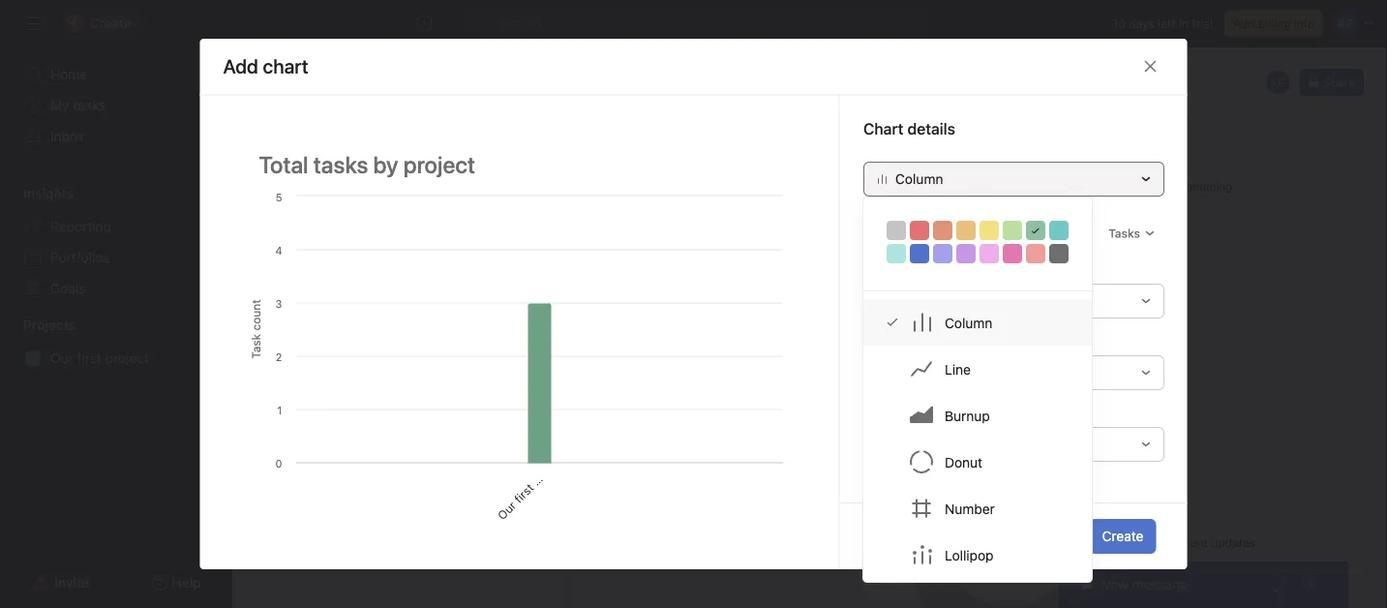 Task type: vqa. For each thing, say whether or not it's contained in the screenshot.
completion date for try out different propellers CELL
no



Task type: describe. For each thing, give the bounding box(es) containing it.
global element
[[0, 47, 232, 164]]

resourcing button
[[231, 156, 394, 193]]

0 vertical spatial our first project
[[520, 227, 591, 298]]

my tasks
[[50, 97, 106, 113]]

our first project link
[[12, 343, 221, 374]]

2 horizontal spatial by
[[890, 400, 906, 416]]

include
[[863, 260, 910, 276]]

create
[[1102, 528, 1144, 544]]

chart details
[[863, 119, 955, 137]]

2 vertical spatial project
[[529, 451, 566, 488]]

by inside "upcoming tasks by assignee this week"
[[813, 432, 830, 451]]

1 horizontal spatial resourcing
[[425, 375, 523, 397]]

tasks for tasks
[[1108, 226, 1140, 240]]

add billing info
[[1234, 16, 1315, 30]]

my first dashboard
[[318, 81, 481, 104]]

goals link
[[12, 273, 221, 304]]

filter
[[866, 330, 895, 344]]

1 horizontal spatial column
[[945, 314, 993, 330]]

expand new message image
[[1273, 577, 1289, 593]]

lollipop
[[945, 547, 994, 563]]

donut
[[945, 454, 983, 470]]

my for my tasks
[[50, 97, 69, 113]]

line link
[[864, 346, 1092, 392]]

burnup link
[[864, 392, 1092, 439]]

upcoming tasks by assignee this week inside upcoming tasks by assignee this week button
[[693, 432, 830, 470]]

reporting
[[50, 218, 111, 234]]

2 vertical spatial our
[[495, 498, 519, 522]]

projects by status
[[945, 186, 1074, 205]]

progress button
[[231, 229, 394, 266]]

0 horizontal spatial this week
[[489, 400, 550, 416]]

first dashboard
[[349, 81, 481, 104]]

projects element
[[0, 308, 232, 378]]

show options image
[[491, 85, 506, 101]]

number link
[[864, 485, 1092, 532]]

by status
[[1008, 186, 1074, 205]]

add
[[1234, 16, 1255, 30]]

2 horizontal spatial my
[[954, 330, 971, 344]]

0 vertical spatial assignee
[[429, 400, 486, 416]]

invite button
[[18, 565, 102, 600]]

projects by project status
[[834, 400, 998, 416]]

invite
[[54, 575, 89, 591]]

Total tasks by project text field
[[246, 142, 793, 186]]

our first project inside projects element
[[50, 350, 149, 366]]

home link
[[12, 59, 221, 90]]

tasks inside this month's tasks by project
[[1042, 432, 1080, 451]]

include tasks from
[[863, 260, 981, 276]]

days
[[1129, 16, 1155, 30]]

search button
[[465, 8, 930, 39]]

my for my first dashboard
[[318, 81, 344, 104]]

projects by status button
[[928, 169, 1157, 326]]

search list box
[[465, 8, 930, 39]]

create button
[[1090, 519, 1157, 554]]

reporting link
[[12, 211, 221, 242]]

from
[[951, 260, 981, 276]]

0 vertical spatial upcoming
[[1177, 180, 1233, 193]]

project status
[[909, 400, 998, 416]]

by team
[[486, 432, 543, 451]]

portfolios link
[[12, 242, 221, 273]]

axis for x-
[[878, 332, 903, 348]]

line
[[945, 361, 971, 377]]

image of a blue column chart image
[[441, 478, 639, 556]]

projects button
[[0, 316, 76, 335]]

1 filter
[[857, 330, 895, 344]]

tasks inside incomplete tasks by project
[[777, 186, 815, 205]]

30
[[1111, 16, 1126, 30]]

inbox link
[[12, 121, 221, 152]]

hide sidebar image
[[25, 15, 41, 31]]

y-
[[863, 404, 878, 420]]

new message
[[1101, 577, 1188, 593]]

burnup
[[945, 407, 990, 423]]

add to starred image
[[518, 85, 533, 101]]

progress
[[231, 240, 286, 256]]



Task type: locate. For each thing, give the bounding box(es) containing it.
axis for y-
[[878, 404, 903, 420]]

trial
[[1192, 16, 1213, 30]]

0 vertical spatial resourcing
[[231, 166, 301, 182]]

1 vertical spatial in
[[941, 330, 951, 344]]

projects inside dropdown button
[[23, 317, 76, 333]]

in up line at bottom
[[941, 330, 951, 344]]

workspace
[[974, 330, 1035, 344]]

billing
[[1259, 16, 1291, 30]]

axis
[[878, 332, 903, 348], [878, 404, 903, 420]]

column link
[[864, 299, 1092, 346]]

projects for projects by status
[[945, 186, 1004, 205]]

by project inside incomplete tasks by project
[[693, 206, 765, 224]]

first inside projects element
[[77, 350, 102, 366]]

by project down "incomplete"
[[693, 206, 765, 224]]

2 vertical spatial upcoming
[[693, 432, 767, 451]]

0 vertical spatial by project
[[693, 206, 765, 224]]

1 horizontal spatial goals
[[441, 432, 482, 451]]

1 horizontal spatial by
[[813, 432, 830, 451]]

my up inbox
[[50, 97, 69, 113]]

1 vertical spatial resourcing
[[425, 375, 523, 397]]

month's
[[979, 432, 1038, 451]]

0 horizontal spatial upcoming
[[303, 400, 369, 416]]

2 horizontal spatial projects
[[945, 186, 1004, 205]]

add chart
[[223, 55, 309, 78], [223, 55, 309, 78]]

inbox
[[50, 128, 84, 144]]

0 vertical spatial projects
[[945, 186, 1004, 205]]

0 vertical spatial first
[[536, 257, 561, 282]]

0 vertical spatial upcoming tasks by assignee this week
[[303, 400, 550, 416]]

this week up image of a blue lollipop chart
[[761, 452, 829, 470]]

upcoming tasks by assignee this week up image of a blue lollipop chart
[[693, 432, 830, 470]]

1 vertical spatial our
[[50, 350, 73, 366]]

0 vertical spatial column
[[895, 170, 943, 186]]

share
[[1324, 76, 1356, 89]]

my
[[318, 81, 344, 104], [50, 97, 69, 113], [954, 330, 971, 344]]

y-axis
[[863, 404, 903, 420]]

resourcing inside 'button'
[[231, 166, 301, 182]]

1 vertical spatial goals
[[441, 432, 482, 451]]

30 days left in trial
[[1111, 16, 1213, 30]]

incomplete tasks by project
[[693, 186, 815, 224]]

1 vertical spatial upcoming
[[303, 400, 369, 416]]

goals inside insights element
[[50, 280, 86, 296]]

0 horizontal spatial resourcing
[[231, 166, 301, 182]]

first
[[536, 257, 561, 282], [77, 350, 102, 366], [512, 481, 537, 506]]

portfolios
[[50, 249, 110, 265]]

0 horizontal spatial in
[[941, 330, 951, 344]]

my up line at bottom
[[954, 330, 971, 344]]

in
[[1179, 16, 1189, 30], [941, 330, 951, 344]]

this week inside "upcoming tasks by assignee this week"
[[761, 452, 829, 470]]

left
[[1158, 16, 1176, 30]]

column up line link
[[945, 314, 993, 330]]

tasks inside "upcoming tasks by assignee this week"
[[770, 432, 809, 451]]

1 horizontal spatial upcoming tasks by assignee this week
[[693, 432, 830, 470]]

incomplete
[[693, 186, 773, 205]]

this
[[945, 432, 975, 451]]

this month's tasks by project
[[945, 432, 1080, 470]]

tasks
[[73, 97, 106, 113], [777, 186, 815, 205], [914, 260, 948, 276], [372, 400, 406, 416], [770, 432, 809, 451], [1042, 432, 1080, 451]]

goals for goals by team
[[441, 432, 482, 451]]

image of a blue lollipop chart image
[[693, 478, 890, 556]]

insights element
[[0, 176, 232, 308]]

1 horizontal spatial assignee
[[693, 452, 757, 470]]

upcoming
[[1177, 180, 1233, 193], [303, 400, 369, 416], [693, 432, 767, 451]]

1 vertical spatial assignee
[[693, 452, 757, 470]]

by
[[410, 400, 425, 416], [890, 400, 906, 416], [813, 432, 830, 451]]

axis right 1
[[878, 332, 903, 348]]

0 horizontal spatial our
[[50, 350, 73, 366]]

resourcing
[[231, 166, 301, 182], [425, 375, 523, 397]]

tasks for tasks in my workspace
[[906, 330, 938, 344]]

goals down portfolios
[[50, 280, 86, 296]]

this week
[[489, 400, 550, 416], [761, 452, 829, 470]]

0 vertical spatial project
[[554, 227, 591, 264]]

goals by team button
[[425, 415, 653, 572]]

our first project
[[520, 227, 591, 298], [50, 350, 149, 366], [495, 451, 566, 522]]

projects for projects
[[23, 317, 76, 333]]

kp button
[[1265, 69, 1292, 96]]

axis left project status
[[878, 404, 903, 420]]

0 vertical spatial goals
[[50, 280, 86, 296]]

by project inside this month's tasks by project
[[945, 452, 1017, 470]]

1 vertical spatial by project
[[945, 452, 1017, 470]]

no recent updates
[[1155, 536, 1256, 549]]

resourcing up goals by team
[[425, 375, 523, 397]]

column button
[[863, 161, 1164, 196]]

insights button
[[0, 184, 74, 203]]

2 horizontal spatial our
[[520, 274, 544, 298]]

1 horizontal spatial my
[[318, 81, 344, 104]]

1
[[857, 330, 863, 344]]

tasks inside global 'element'
[[73, 97, 106, 113]]

1 vertical spatial first
[[77, 350, 102, 366]]

image of a multicolored column chart image
[[945, 478, 1142, 556]]

report on
[[863, 224, 934, 242]]

1 vertical spatial axis
[[878, 404, 903, 420]]

1 horizontal spatial our
[[495, 498, 519, 522]]

add billing info button
[[1225, 10, 1324, 37]]

upcoming tasks by assignee this week button
[[676, 415, 905, 572]]

info
[[1294, 16, 1315, 30]]

1 vertical spatial tasks
[[906, 330, 938, 344]]

my inside global 'element'
[[50, 97, 69, 113]]

close image
[[1143, 59, 1159, 74], [1143, 59, 1159, 75], [1304, 577, 1320, 593]]

x-
[[863, 332, 878, 348]]

0 vertical spatial axis
[[878, 332, 903, 348]]

1 axis from the top
[[878, 332, 903, 348]]

this month's tasks by project button
[[928, 415, 1157, 572]]

assignee inside "upcoming tasks by assignee this week"
[[693, 452, 757, 470]]

0 horizontal spatial tasks
[[906, 330, 938, 344]]

projects for projects by project status
[[834, 400, 887, 416]]

upcoming tasks by assignee this week
[[303, 400, 550, 416], [693, 432, 830, 470]]

1 vertical spatial our first project
[[50, 350, 149, 366]]

0 horizontal spatial assignee
[[429, 400, 486, 416]]

0 horizontal spatial upcoming tasks by assignee this week
[[303, 400, 550, 416]]

in right left
[[1179, 16, 1189, 30]]

1 vertical spatial projects
[[23, 317, 76, 333]]

x-axis
[[863, 332, 903, 348]]

1 horizontal spatial tasks
[[1108, 226, 1140, 240]]

updates
[[1212, 536, 1256, 549]]

lollipop link
[[864, 532, 1092, 578]]

report image
[[267, 71, 290, 94]]

share button
[[1300, 69, 1364, 96]]

insights
[[23, 185, 74, 201]]

tasks button
[[1100, 219, 1164, 246]]

1 horizontal spatial projects
[[834, 400, 887, 416]]

0 vertical spatial this week
[[489, 400, 550, 416]]

upcoming inside "upcoming tasks by assignee this week"
[[693, 432, 767, 451]]

0 horizontal spatial my
[[50, 97, 69, 113]]

project inside our first project link
[[105, 350, 149, 366]]

no
[[1155, 536, 1170, 549]]

2 axis from the top
[[878, 404, 903, 420]]

projects down x-
[[834, 400, 887, 416]]

donut link
[[864, 439, 1092, 485]]

projects down portfolios
[[23, 317, 76, 333]]

goals left by team
[[441, 432, 482, 451]]

2 vertical spatial projects
[[834, 400, 887, 416]]

tasks inside 'tasks' "dropdown button"
[[1108, 226, 1140, 240]]

0 vertical spatial our
[[520, 274, 544, 298]]

tasks
[[1108, 226, 1140, 240], [906, 330, 938, 344]]

our inside projects element
[[50, 350, 73, 366]]

recent
[[1173, 536, 1208, 549]]

assignee
[[429, 400, 486, 416], [693, 452, 757, 470]]

image of a green column chart image
[[693, 232, 890, 310]]

assignee up goals by team
[[429, 400, 486, 416]]

this week up by team
[[489, 400, 550, 416]]

2 vertical spatial first
[[512, 481, 537, 506]]

2 horizontal spatial upcoming
[[1177, 180, 1233, 193]]

goals
[[50, 280, 86, 296], [441, 432, 482, 451]]

column down chart details
[[895, 170, 943, 186]]

search
[[498, 15, 542, 31]]

image of a multicolored donut chart image
[[945, 232, 1142, 310]]

1 vertical spatial this week
[[761, 452, 829, 470]]

number
[[945, 500, 995, 516]]

2 vertical spatial our first project
[[495, 451, 566, 522]]

0 vertical spatial in
[[1179, 16, 1189, 30]]

1 horizontal spatial upcoming
[[693, 432, 767, 451]]

0 horizontal spatial column
[[895, 170, 943, 186]]

0 vertical spatial tasks
[[1108, 226, 1140, 240]]

column inside dropdown button
[[895, 170, 943, 186]]

my right report "icon"
[[318, 81, 344, 104]]

1 horizontal spatial by project
[[945, 452, 1017, 470]]

projects inside button
[[945, 186, 1004, 205]]

resourcing up progress
[[231, 166, 301, 182]]

1 vertical spatial upcoming tasks by assignee this week
[[693, 432, 830, 470]]

goals for goals
[[50, 280, 86, 296]]

by project down this at the bottom right of the page
[[945, 452, 1017, 470]]

by project
[[693, 206, 765, 224], [945, 452, 1017, 470]]

project
[[554, 227, 591, 264], [105, 350, 149, 366], [529, 451, 566, 488]]

1 vertical spatial project
[[105, 350, 149, 366]]

1 horizontal spatial this week
[[761, 452, 829, 470]]

incomplete tasks by project button
[[676, 169, 905, 326]]

home
[[50, 66, 87, 82]]

upcoming tasks by assignee this week up goals by team
[[303, 400, 550, 416]]

tasks in my workspace
[[906, 330, 1035, 344]]

goals inside button
[[441, 432, 482, 451]]

0 horizontal spatial goals
[[50, 280, 86, 296]]

assignee up image of a blue lollipop chart
[[693, 452, 757, 470]]

filters
[[863, 493, 908, 511]]

0 horizontal spatial projects
[[23, 317, 76, 333]]

1 vertical spatial column
[[945, 314, 993, 330]]

0 horizontal spatial by project
[[693, 206, 765, 224]]

projects
[[945, 186, 1004, 205], [23, 317, 76, 333], [834, 400, 887, 416]]

projects left the by status
[[945, 186, 1004, 205]]

kp
[[1271, 76, 1286, 89]]

goals by team
[[441, 432, 543, 451]]

column
[[895, 170, 943, 186], [945, 314, 993, 330]]

0 horizontal spatial by
[[410, 400, 425, 416]]

my tasks link
[[12, 90, 221, 121]]

1 horizontal spatial in
[[1179, 16, 1189, 30]]



